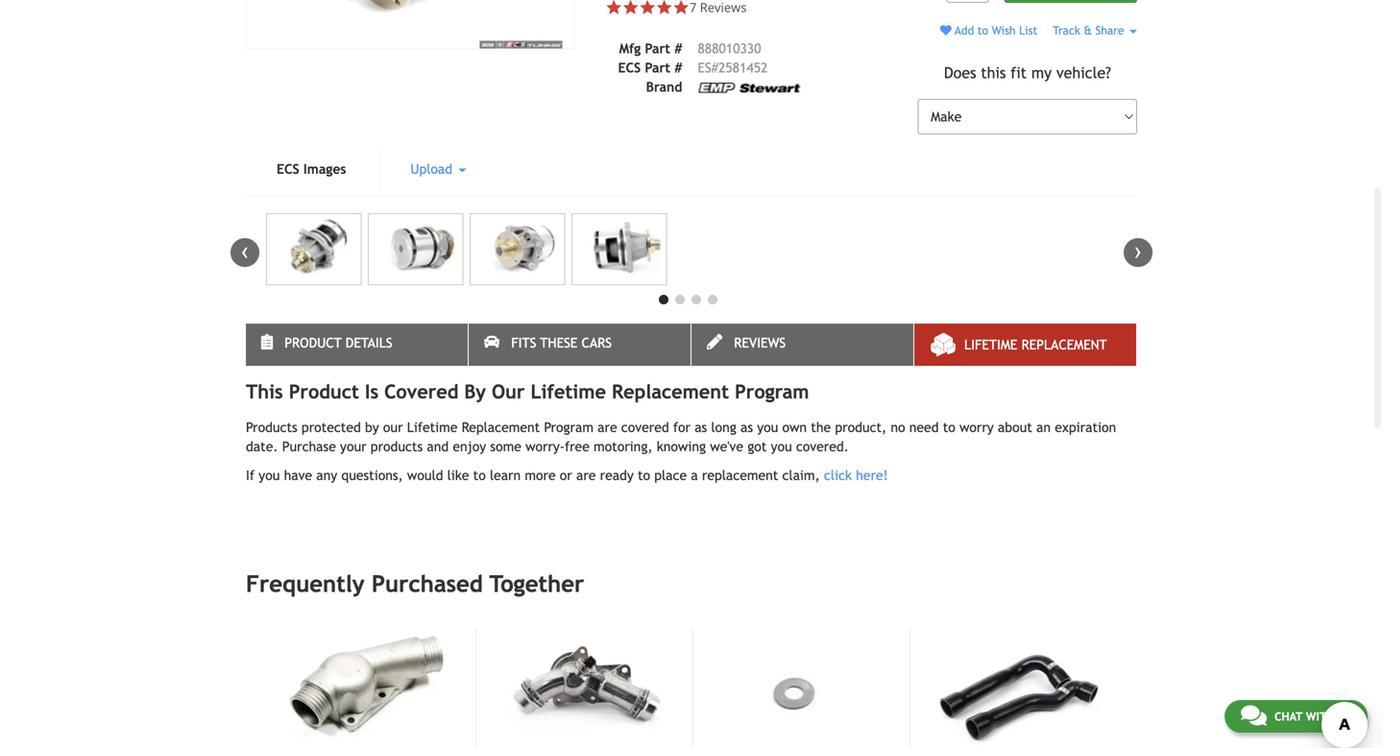 Task type: vqa. For each thing, say whether or not it's contained in the screenshot.
2nd Shop from right
no



Task type: locate. For each thing, give the bounding box(es) containing it.
products
[[246, 420, 298, 436]]

replacement up an
[[1022, 338, 1108, 353]]

ecs left the images
[[277, 162, 300, 177]]

program inside products protected by our lifetime replacement program are covered for as long as you own the product, no need to worry about an expiration date. purchase your products and enjoy some worry-free motoring, knowing we've got you covered.
[[544, 420, 594, 436]]

1 as from the left
[[695, 420, 708, 436]]

1 horizontal spatial ecs
[[618, 60, 641, 75]]

we've
[[710, 439, 744, 455]]

replacement inside "link"
[[1022, 338, 1108, 353]]

you up got
[[758, 420, 779, 436]]

track
[[1054, 24, 1081, 37]]

us
[[1339, 710, 1352, 724]]

lifetime inside "link"
[[965, 338, 1018, 353]]

es#2581452 - 888010330 - high performance water pump - with o-ring - stainless steel impeller and 20% increase in flow! - stewart components - bmw image
[[246, 0, 575, 50], [266, 214, 362, 286], [368, 214, 464, 286], [470, 214, 565, 286], [572, 214, 667, 286]]

part up brand
[[645, 60, 671, 75]]

part
[[645, 41, 671, 56], [645, 60, 671, 75]]

product
[[285, 336, 342, 351], [289, 381, 359, 403]]

lifetime replacement link
[[915, 324, 1137, 366]]

comments image
[[1242, 704, 1268, 728]]

replacement up some
[[462, 420, 540, 436]]

product up protected
[[289, 381, 359, 403]]

# up es# 2581452 brand on the top of the page
[[675, 41, 683, 56]]

0 vertical spatial program
[[735, 381, 810, 403]]

add to wish list link
[[941, 24, 1038, 37]]

wish
[[992, 24, 1016, 37]]

program up own
[[735, 381, 810, 403]]

thermostat with aluminum housing - m52tu m54 image
[[496, 628, 672, 749]]

by
[[465, 381, 486, 403]]

are up motoring,
[[598, 420, 618, 436]]

1 vertical spatial #
[[675, 60, 683, 75]]

as
[[695, 420, 708, 436], [741, 420, 753, 436]]

2 # from the top
[[675, 60, 683, 75]]

lifetime replacement
[[965, 338, 1108, 353]]

0 vertical spatial lifetime
[[965, 338, 1018, 353]]

to right need
[[944, 420, 956, 436]]

1 vertical spatial lifetime
[[531, 381, 606, 403]]

0 vertical spatial ecs
[[618, 60, 641, 75]]

this
[[246, 381, 283, 403]]

add to wish list
[[952, 24, 1038, 37]]

here!
[[856, 468, 889, 484]]

frequently
[[246, 571, 365, 598]]

0 vertical spatial part
[[645, 41, 671, 56]]

an
[[1037, 420, 1051, 436]]

replacement up "for"
[[612, 381, 730, 403]]

2 star image from the left
[[623, 0, 640, 16]]

1 vertical spatial replacement
[[612, 381, 730, 403]]

2 part from the top
[[645, 60, 671, 75]]

ready
[[600, 468, 634, 484]]

2 horizontal spatial replacement
[[1022, 338, 1108, 353]]

to right like at the left of the page
[[473, 468, 486, 484]]

images
[[304, 162, 346, 177]]

product left details
[[285, 336, 342, 351]]

ecs down mfg
[[618, 60, 641, 75]]

star image
[[606, 0, 623, 16], [623, 0, 640, 16], [640, 0, 656, 16], [673, 0, 690, 16]]

lifetime
[[965, 338, 1018, 353], [531, 381, 606, 403], [407, 420, 458, 436]]

to right add
[[978, 24, 989, 37]]

click here! link
[[825, 468, 889, 484]]

0 horizontal spatial ecs
[[277, 162, 300, 177]]

#
[[675, 41, 683, 56], [675, 60, 683, 75]]

0 horizontal spatial program
[[544, 420, 594, 436]]

None text field
[[947, 0, 990, 3]]

chat with us
[[1275, 710, 1352, 724]]

1 vertical spatial part
[[645, 60, 671, 75]]

0 vertical spatial #
[[675, 41, 683, 56]]

are
[[598, 420, 618, 436], [577, 468, 596, 484]]

details
[[346, 336, 393, 351]]

0 horizontal spatial replacement
[[462, 420, 540, 436]]

products protected by our lifetime replacement program are covered for as long as you own the product, no need to worry about an expiration date. purchase your products and enjoy some worry-free motoring, knowing we've got you covered.
[[246, 420, 1117, 455]]

purchased
[[372, 571, 483, 598]]

any
[[316, 468, 338, 484]]

long
[[712, 420, 737, 436]]

lifetime up and
[[407, 420, 458, 436]]

es#
[[698, 60, 719, 75]]

lifetime up worry
[[965, 338, 1018, 353]]

are right or
[[577, 468, 596, 484]]

lifetime down the fits these cars link
[[531, 381, 606, 403]]

covered
[[622, 420, 670, 436]]

questions,
[[342, 468, 403, 484]]

star image
[[656, 0, 673, 16]]

0 horizontal spatial lifetime
[[407, 420, 458, 436]]

1 horizontal spatial as
[[741, 420, 753, 436]]

products
[[371, 439, 423, 455]]

with
[[1307, 710, 1335, 724]]

add
[[955, 24, 975, 37]]

1 vertical spatial are
[[577, 468, 596, 484]]

replacement
[[702, 468, 779, 484]]

3 star image from the left
[[640, 0, 656, 16]]

1 horizontal spatial are
[[598, 420, 618, 436]]

heart image
[[941, 25, 952, 36]]

as right "for"
[[695, 420, 708, 436]]

product details
[[285, 336, 393, 351]]

2 vertical spatial lifetime
[[407, 420, 458, 436]]

ecs
[[618, 60, 641, 75], [277, 162, 300, 177]]

chat
[[1275, 710, 1303, 724]]

for
[[674, 420, 691, 436]]

program up free
[[544, 420, 594, 436]]

does this fit my vehicle?
[[945, 64, 1112, 82]]

you right if
[[259, 468, 280, 484]]

›
[[1135, 239, 1143, 264]]

is
[[365, 381, 379, 403]]

replacement
[[1022, 338, 1108, 353], [612, 381, 730, 403], [462, 420, 540, 436]]

this product is covered by our lifetime replacement program
[[246, 381, 810, 403]]

0 horizontal spatial as
[[695, 420, 708, 436]]

1 vertical spatial program
[[544, 420, 594, 436]]

does
[[945, 64, 977, 82]]

888010330 ecs part #
[[618, 41, 762, 75]]

1 vertical spatial you
[[771, 439, 793, 455]]

you
[[758, 420, 779, 436], [771, 439, 793, 455], [259, 468, 280, 484]]

0 vertical spatial are
[[598, 420, 618, 436]]

0 vertical spatial product
[[285, 336, 342, 351]]

0 vertical spatial replacement
[[1022, 338, 1108, 353]]

this
[[982, 64, 1007, 82]]

to
[[978, 24, 989, 37], [944, 420, 956, 436], [473, 468, 486, 484], [638, 468, 651, 484]]

1 horizontal spatial lifetime
[[531, 381, 606, 403]]

as up got
[[741, 420, 753, 436]]

if
[[246, 468, 255, 484]]

upload button
[[380, 150, 497, 189]]

2 horizontal spatial lifetime
[[965, 338, 1018, 353]]

es# 2581452 brand
[[647, 60, 768, 94]]

purchase
[[282, 439, 336, 455]]

enjoy
[[453, 439, 487, 455]]

1 vertical spatial ecs
[[277, 162, 300, 177]]

ecs images link
[[246, 150, 377, 189]]

knowing
[[657, 439, 706, 455]]

part inside 888010330 ecs part #
[[645, 60, 671, 75]]

by
[[365, 420, 379, 436]]

own
[[783, 420, 807, 436]]

about
[[999, 420, 1033, 436]]

# up brand
[[675, 60, 683, 75]]

2 vertical spatial you
[[259, 468, 280, 484]]

you down own
[[771, 439, 793, 455]]

1 vertical spatial product
[[289, 381, 359, 403]]

2 vertical spatial replacement
[[462, 420, 540, 436]]

part right mfg
[[645, 41, 671, 56]]

if you have any questions, would like to learn more or are ready to place a replacement claim, click here!
[[246, 468, 889, 484]]



Task type: describe. For each thing, give the bounding box(es) containing it.
your
[[340, 439, 367, 455]]

fits these cars link
[[469, 324, 691, 366]]

list
[[1020, 24, 1038, 37]]

a
[[691, 468, 698, 484]]

worry
[[960, 420, 994, 436]]

aluminum thermostat housing image
[[278, 628, 455, 749]]

protected
[[302, 420, 361, 436]]

learn
[[490, 468, 521, 484]]

upload
[[411, 162, 457, 177]]

vehicle?
[[1057, 64, 1112, 82]]

our
[[492, 381, 525, 403]]

2 as from the left
[[741, 420, 753, 436]]

track & share button
[[1054, 24, 1138, 37]]

mfg
[[620, 41, 641, 56]]

these
[[541, 336, 578, 351]]

‹
[[241, 239, 249, 264]]

like
[[448, 468, 469, 484]]

reviews
[[734, 336, 786, 351]]

ecs images
[[277, 162, 346, 177]]

1 # from the top
[[675, 41, 683, 56]]

0 horizontal spatial are
[[577, 468, 596, 484]]

motoring,
[[594, 439, 653, 455]]

worry-
[[526, 439, 565, 455]]

free
[[565, 439, 590, 455]]

brand
[[647, 79, 683, 94]]

the
[[811, 420, 831, 436]]

1 part from the top
[[645, 41, 671, 56]]

2581452
[[719, 60, 768, 75]]

got
[[748, 439, 767, 455]]

claim,
[[783, 468, 820, 484]]

my
[[1032, 64, 1052, 82]]

0 vertical spatial you
[[758, 420, 779, 436]]

ecs inside 888010330 ecs part #
[[618, 60, 641, 75]]

4 star image from the left
[[673, 0, 690, 16]]

1 horizontal spatial program
[[735, 381, 810, 403]]

track & share
[[1054, 24, 1128, 37]]

1 horizontal spatial replacement
[[612, 381, 730, 403]]

or
[[560, 468, 573, 484]]

click
[[825, 468, 852, 484]]

place
[[655, 468, 687, 484]]

valve cover washer image
[[713, 628, 889, 749]]

date.
[[246, 439, 278, 455]]

&
[[1085, 24, 1093, 37]]

more
[[525, 468, 556, 484]]

mfg part #
[[620, 41, 683, 56]]

fits
[[512, 336, 537, 351]]

fits these cars
[[512, 336, 612, 351]]

‹ link
[[231, 239, 259, 267]]

would
[[407, 468, 443, 484]]

covered.
[[797, 439, 849, 455]]

# inside 888010330 ecs part #
[[675, 60, 683, 75]]

replacement inside products protected by our lifetime replacement program are covered for as long as you own the product, no need to worry about an expiration date. purchase your products and enjoy some worry-free motoring, knowing we've got you covered.
[[462, 420, 540, 436]]

reviews link
[[692, 324, 914, 366]]

fit
[[1011, 64, 1027, 82]]

product details link
[[246, 324, 468, 366]]

our
[[383, 420, 403, 436]]

silicone radiator hose kit image
[[930, 628, 1106, 749]]

lifetime inside products protected by our lifetime replacement program are covered for as long as you own the product, no need to worry about an expiration date. purchase your products and enjoy some worry-free motoring, knowing we've got you covered.
[[407, 420, 458, 436]]

› link
[[1124, 239, 1153, 267]]

and
[[427, 439, 449, 455]]

chat with us link
[[1225, 701, 1369, 733]]

are inside products protected by our lifetime replacement program are covered for as long as you own the product, no need to worry about an expiration date. purchase your products and enjoy some worry-free motoring, knowing we've got you covered.
[[598, 420, 618, 436]]

no
[[891, 420, 906, 436]]

some
[[491, 439, 522, 455]]

1 star image from the left
[[606, 0, 623, 16]]

need
[[910, 420, 939, 436]]

covered
[[385, 381, 459, 403]]

888010330
[[698, 41, 762, 56]]

product,
[[836, 420, 887, 436]]

stewart components image
[[698, 83, 802, 93]]

frequently purchased together
[[246, 571, 585, 598]]

share
[[1096, 24, 1125, 37]]

expiration
[[1056, 420, 1117, 436]]

cars
[[582, 336, 612, 351]]

together
[[490, 571, 585, 598]]

to left place
[[638, 468, 651, 484]]

to inside products protected by our lifetime replacement program are covered for as long as you own the product, no need to worry about an expiration date. purchase your products and enjoy some worry-free motoring, knowing we've got you covered.
[[944, 420, 956, 436]]

have
[[284, 468, 312, 484]]



